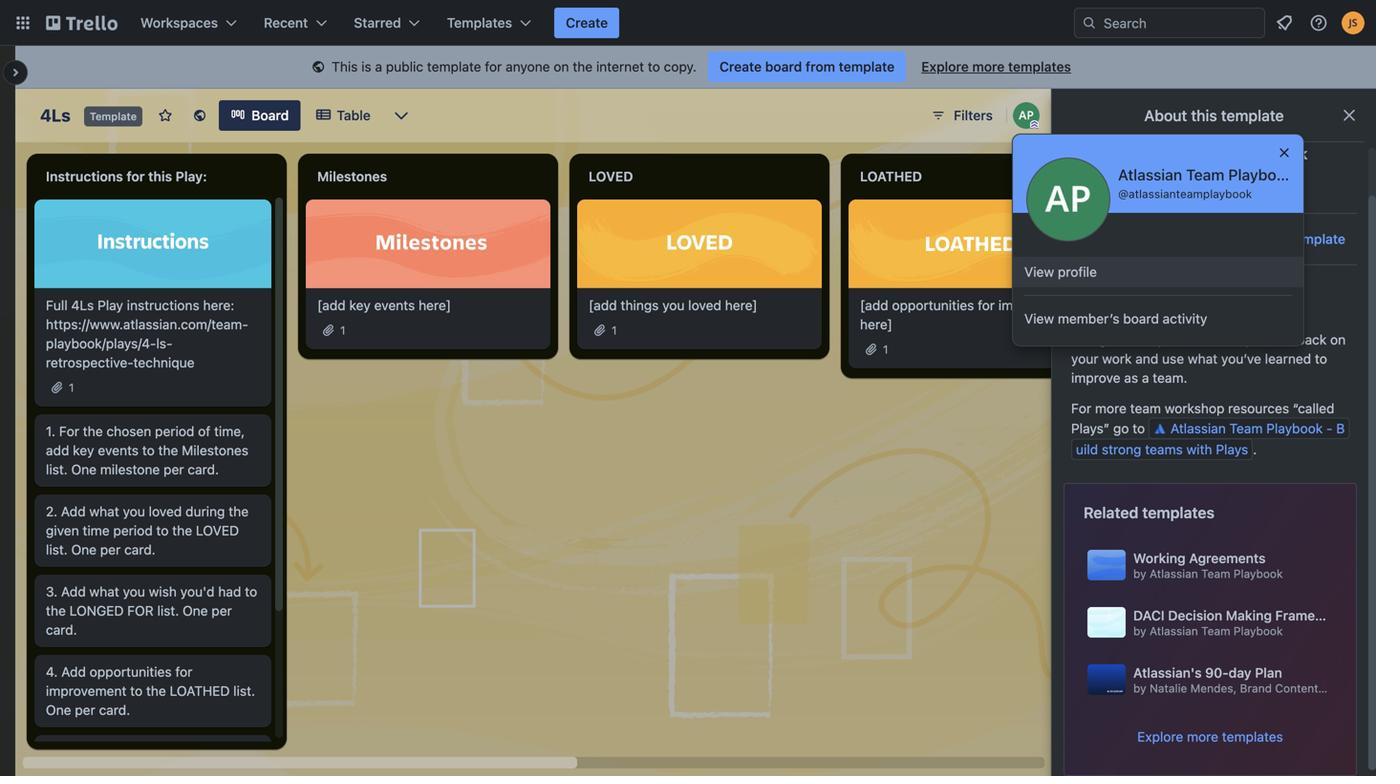Task type: vqa. For each thing, say whether or not it's contained in the screenshot.
BACKLOG Link to the left
no



Task type: describe. For each thing, give the bounding box(es) containing it.
what for 3. add what you wish you'd had to the longed for list. one per card.
[[89, 584, 119, 600]]

mendes,
[[1190, 682, 1237, 696]]

by inside working agreements by atlassian team playbook
[[1133, 568, 1146, 581]]

playbook for atlassian team playbook - b uild strong teams with plays
[[1266, 421, 1323, 437]]

loved inside 2. add what you loved during the given time period to the loved list. one per card.
[[196, 523, 239, 539]]

for inside for more team workshop resources "called plays" go to
[[1071, 401, 1091, 417]]

milestones inside text box
[[317, 169, 387, 184]]

90-
[[1205, 666, 1229, 681]]

team inside daci decision making framework by atlassian team playbook
[[1201, 625, 1230, 638]]

atlassian team playbook link
[[1129, 145, 1308, 163]]

this
[[332, 59, 358, 75]]

related
[[1084, 504, 1138, 522]]

0 vertical spatial templates
[[1008, 59, 1071, 75]]

public image
[[192, 108, 208, 123]]

explore more templates for explore more templates link to the right
[[1137, 730, 1283, 745]]

create board from template link
[[708, 52, 906, 82]]

and
[[1135, 351, 1158, 367]]

0 vertical spatial more
[[972, 59, 1005, 75]]

daci
[[1133, 608, 1164, 624]]

atlassian's
[[1133, 666, 1202, 681]]

is
[[361, 59, 371, 75]]

0 notifications image
[[1273, 11, 1296, 34]]

1 for [add things you loved here]
[[612, 324, 617, 337]]

LOATHED text field
[[849, 161, 1093, 192]]

0 vertical spatial on
[[554, 59, 569, 75]]

what for 2. add what you loved during the given time period to the loved list. one per card.
[[89, 504, 119, 520]]

with
[[1186, 442, 1212, 458]]

for inside text field
[[127, 169, 145, 184]]

team inside atlassian team playbook - b uild strong teams with plays
[[1229, 421, 1263, 437]]

share template button
[[1223, 229, 1345, 249]]

b
[[1336, 421, 1345, 437]]

strong
[[1102, 442, 1141, 458]]

0 horizontal spatial board
[[765, 59, 802, 75]]

workspaces
[[140, 15, 218, 31]]

table link
[[304, 100, 382, 131]]

uild
[[1076, 442, 1098, 458]]

Milestones text field
[[306, 161, 550, 192]]

opportunities inside the [add opportunities for improvement here]
[[892, 298, 974, 313]]

of
[[198, 424, 210, 439]]

atlassian team playbook @atlassianteamplaybook
[[1129, 145, 1308, 181]]

@atlassianteamplaybook
[[1129, 165, 1282, 181]]

atlassian's 90-day plan by natalie mendes, brand content team lead
[[1133, 666, 1376, 696]]

this for about
[[1191, 107, 1217, 125]]

full 4ls play instructions here: https://www.atlassian.com/team- playbook/plays/4-ls- retrospective-technique link
[[46, 296, 260, 373]]

to inside 3. add what you wish you'd had to the longed for list. one per card.
[[245, 584, 257, 600]]

workspaces button
[[129, 8, 248, 38]]

framework,
[[1180, 332, 1250, 348]]

recent
[[264, 15, 308, 31]]

2. add what you loved during the given time period to the loved list. one per card.
[[46, 504, 249, 558]]

templates button
[[435, 8, 543, 38]]

resources
[[1228, 401, 1289, 417]]

you for had
[[123, 584, 145, 600]]

atlassian inside daci decision making framework by atlassian team playbook
[[1150, 625, 1198, 638]]

1 for [add opportunities for improvement here]
[[883, 343, 888, 356]]

2 horizontal spatial more
[[1187, 730, 1218, 745]]

LOVED text field
[[577, 161, 822, 192]]

instructions
[[46, 169, 123, 184]]

atlassian for atlassian team playbook @atlassianteamplaybook
[[1129, 145, 1194, 163]]

list. inside 1. for the chosen period of time, add key events to the milestones list. one milestone per card.
[[46, 462, 68, 478]]

events inside 1. for the chosen period of time, add key events to the milestones list. one milestone per card.
[[98, 443, 139, 459]]

4ls inside full 4ls play instructions here: https://www.atlassian.com/team- playbook/plays/4-ls- retrospective-technique
[[71, 298, 94, 313]]

period inside 1. for the chosen period of time, add key events to the milestones list. one milestone per card.
[[155, 424, 194, 439]]

1 for [add key events here]
[[340, 324, 346, 337]]

work
[[1102, 351, 1132, 367]]

2.
[[46, 504, 57, 520]]

per inside 2. add what you loved during the given time period to the loved list. one per card.
[[100, 542, 121, 558]]

view profile
[[1024, 264, 1097, 280]]

atlassian team playbook - b uild strong teams with plays
[[1076, 421, 1345, 458]]

playbook inside working agreements by atlassian team playbook
[[1234, 568, 1283, 581]]

the left internet at the top left of page
[[573, 59, 593, 75]]

back
[[1297, 332, 1327, 348]]

agreements
[[1189, 551, 1266, 567]]

card. inside 1. for the chosen period of time, add key events to the milestones list. one milestone per card.
[[188, 462, 219, 478]]

2. add what you loved during the given time period to the loved list. one per card. link
[[46, 503, 260, 560]]

loved inside 2. add what you loved during the given time period to the loved list. one per card.
[[149, 504, 182, 520]]

for inside the [add opportunities for improvement here]
[[978, 298, 995, 313]]

table
[[337, 108, 371, 123]]

team inside working agreements by atlassian team playbook
[[1201, 568, 1230, 581]]

4ls inside board name text field
[[40, 105, 71, 126]]

[add things you loved here] link
[[589, 296, 810, 315]]

public
[[386, 59, 423, 75]]

your
[[1071, 351, 1098, 367]]

this is a public template for anyone on the internet to copy.
[[332, 59, 697, 75]]

a inside using this simple framework, reflect back on your work and use what you've learned to improve as a team.
[[1142, 370, 1149, 386]]

opportunities inside 4. add opportunities for improvement to the loathed list. one per card.
[[90, 665, 172, 680]]

content
[[1275, 682, 1318, 696]]

atlassianteamplaybook
[[1129, 187, 1252, 201]]

0 vertical spatial a
[[375, 59, 382, 75]]

atlassian for atlassian team playbook @ atlassianteamplaybook
[[1118, 166, 1182, 184]]

working agreements by atlassian team playbook
[[1133, 551, 1283, 581]]

0 vertical spatial key
[[349, 298, 370, 313]]

plays"
[[1071, 421, 1110, 437]]

filters button
[[925, 100, 999, 131]]

what inside using this simple framework, reflect back on your work and use what you've learned to improve as a team.
[[1188, 351, 1218, 367]]

activity
[[1163, 311, 1207, 327]]

description
[[1102, 295, 1185, 313]]

1.
[[46, 424, 55, 439]]

starred button
[[342, 8, 432, 38]]

template right public
[[427, 59, 481, 75]]

[add key events here] link
[[317, 296, 539, 315]]

.
[[1253, 442, 1257, 458]]

the down during
[[172, 523, 192, 539]]

brand
[[1240, 682, 1272, 696]]

using
[[1071, 332, 1107, 348]]

3. add what you wish you'd had to the longed for list. one per card. link
[[46, 583, 260, 640]]

template inside button
[[1290, 231, 1345, 247]]

for more team workshop resources "called plays" go to
[[1071, 401, 1334, 437]]

about this template
[[1144, 107, 1284, 125]]

0 horizontal spatial here]
[[419, 298, 451, 313]]

events inside [add key events here] link
[[374, 298, 415, 313]]

improvement inside 4. add opportunities for improvement to the loathed list. one per card.
[[46, 684, 127, 699]]

this inside text field
[[148, 169, 172, 184]]

workshop
[[1165, 401, 1225, 417]]

[add opportunities for improvement here] link
[[860, 296, 1082, 334]]

plan
[[1255, 666, 1282, 681]]

view for view profile
[[1024, 264, 1054, 280]]

making
[[1226, 608, 1272, 624]]

view for view member's board activity
[[1024, 311, 1054, 327]]

add
[[46, 443, 69, 459]]

sm image
[[309, 58, 328, 77]]

template
[[90, 110, 137, 123]]

team
[[1130, 401, 1161, 417]]

[add things you loved here]
[[589, 298, 757, 313]]

simple
[[1136, 332, 1177, 348]]

period inside 2. add what you loved during the given time period to the loved list. one per card.
[[113, 523, 153, 539]]

play:
[[176, 169, 207, 184]]

team inside atlassian team playbook @atlassianteamplaybook
[[1198, 145, 1237, 163]]

1 horizontal spatial explore
[[1137, 730, 1183, 745]]

open information menu image
[[1309, 13, 1328, 32]]

loved inside text box
[[589, 169, 633, 184]]

[add key events here]
[[317, 298, 451, 313]]

you've
[[1221, 351, 1261, 367]]

this member is an admin of this board. image
[[1030, 120, 1039, 129]]

primary element
[[0, 0, 1376, 46]]

create for create board from template
[[719, 59, 762, 75]]

instructions for this play:
[[46, 169, 207, 184]]

anyone
[[506, 59, 550, 75]]

explore more templates for left explore more templates link
[[921, 59, 1071, 75]]

to inside 1. for the chosen period of time, add key events to the milestones list. one milestone per card.
[[142, 443, 155, 459]]

playbook for atlassian team playbook @atlassianteamplaybook
[[1241, 145, 1308, 163]]

related templates
[[1084, 504, 1215, 522]]

things
[[621, 298, 659, 313]]

to left copy.
[[648, 59, 660, 75]]

one inside 2. add what you loved during the given time period to the loved list. one per card.
[[71, 542, 97, 558]]

atlassian team playbook (atlassianteamplaybook) image
[[1013, 102, 1040, 129]]

the right during
[[229, 504, 249, 520]]

one inside 1. for the chosen period of time, add key events to the milestones list. one milestone per card.
[[71, 462, 97, 478]]

reflect
[[1253, 332, 1293, 348]]

one inside 4. add opportunities for improvement to the loathed list. one per card.
[[46, 703, 71, 719]]

customize views image
[[392, 106, 411, 125]]

starred
[[354, 15, 401, 31]]

this for using
[[1110, 332, 1133, 348]]

add for 3.
[[61, 584, 86, 600]]



Task type: locate. For each thing, give the bounding box(es) containing it.
1 horizontal spatial improvement
[[998, 298, 1079, 313]]

2 vertical spatial you
[[123, 584, 145, 600]]

0 horizontal spatial explore
[[921, 59, 969, 75]]

view left profile
[[1024, 264, 1054, 280]]

1 horizontal spatial loved
[[688, 298, 721, 313]]

1 for full 4ls play instructions here: https://www.atlassian.com/team- playbook/plays/4-ls- retrospective-technique
[[69, 381, 74, 395]]

Instructions for this Play: text field
[[34, 161, 279, 192]]

Board name text field
[[31, 100, 80, 131]]

playbook for atlassian team playbook @ atlassianteamplaybook
[[1228, 166, 1294, 184]]

card. inside 3. add what you wish you'd had to the longed for list. one per card.
[[46, 622, 77, 638]]

plays
[[1216, 442, 1248, 458]]

atlassian down about
[[1129, 145, 1194, 163]]

explore up filters button
[[921, 59, 969, 75]]

list. inside 2. add what you loved during the given time period to the loved list. one per card.
[[46, 542, 68, 558]]

1 vertical spatial key
[[73, 443, 94, 459]]

1 vertical spatial events
[[98, 443, 139, 459]]

you inside 3. add what you wish you'd had to the longed for list. one per card.
[[123, 584, 145, 600]]

framework
[[1275, 608, 1346, 624]]

atlassian inside "atlassian team playbook @ atlassianteamplaybook"
[[1118, 166, 1182, 184]]

1 [add from the left
[[317, 298, 346, 313]]

team down decision
[[1201, 625, 1230, 638]]

to inside 2. add what you loved during the given time period to the loved list. one per card.
[[156, 523, 169, 539]]

the left chosen
[[83, 424, 103, 439]]

0 vertical spatial period
[[155, 424, 194, 439]]

0 horizontal spatial [add
[[317, 298, 346, 313]]

add right 2.
[[61, 504, 86, 520]]

0 vertical spatial board
[[765, 59, 802, 75]]

improvement down 4.
[[46, 684, 127, 699]]

you'd
[[180, 584, 215, 600]]

john smith (johnsmith38824343) image
[[1342, 11, 1365, 34]]

what up longed
[[89, 584, 119, 600]]

templates up working
[[1142, 504, 1215, 522]]

for
[[127, 603, 154, 619]]

working
[[1133, 551, 1186, 567]]

playbook/plays/4-
[[46, 336, 156, 352]]

day
[[1229, 666, 1251, 681]]

0 horizontal spatial a
[[375, 59, 382, 75]]

what up time
[[89, 504, 119, 520]]

1 horizontal spatial for
[[1071, 401, 1091, 417]]

1 vertical spatial improvement
[[46, 684, 127, 699]]

to up the milestone
[[142, 443, 155, 459]]

playbook down agreements
[[1234, 568, 1283, 581]]

2 horizontal spatial templates
[[1222, 730, 1283, 745]]

list. inside 4. add opportunities for improvement to the loathed list. one per card.
[[233, 684, 255, 699]]

longed
[[69, 603, 124, 619]]

to inside 4. add opportunities for improvement to the loathed list. one per card.
[[130, 684, 143, 699]]

1 vertical spatial you
[[123, 504, 145, 520]]

by inside daci decision making framework by atlassian team playbook
[[1133, 625, 1146, 638]]

0 vertical spatial for
[[1071, 401, 1091, 417]]

per inside 1. for the chosen period of time, add key events to the milestones list. one milestone per card.
[[164, 462, 184, 478]]

atlassian team playbook (atlassianteamplaybook) image
[[1069, 146, 1117, 194], [1026, 158, 1110, 242]]

[add opportunities for improvement here]
[[860, 298, 1079, 332]]

period left of
[[155, 424, 194, 439]]

1.7k
[[1090, 231, 1117, 247]]

opportunities
[[892, 298, 974, 313], [90, 665, 172, 680]]

0 horizontal spatial this
[[148, 169, 172, 184]]

milestones inside 1. for the chosen period of time, add key events to the milestones list. one milestone per card.
[[182, 443, 248, 459]]

1 horizontal spatial explore more templates
[[1137, 730, 1283, 745]]

play
[[98, 298, 123, 313]]

milestone
[[100, 462, 160, 478]]

playbook down "called
[[1266, 421, 1323, 437]]

profile
[[1058, 264, 1097, 280]]

1 vertical spatial board
[[1123, 311, 1159, 327]]

add for 2.
[[61, 504, 86, 520]]

1 down [add key events here]
[[340, 324, 346, 337]]

improve
[[1071, 370, 1120, 386]]

[add
[[317, 298, 346, 313], [589, 298, 617, 313], [860, 298, 888, 313]]

1 vertical spatial explore more templates
[[1137, 730, 1283, 745]]

one down 4.
[[46, 703, 71, 719]]

atlassian team playbook @ atlassianteamplaybook
[[1118, 166, 1294, 201]]

team inside the atlassian's 90-day plan by natalie mendes, brand content team lead
[[1321, 682, 1350, 696]]

milestones down of
[[182, 443, 248, 459]]

1 vertical spatial a
[[1142, 370, 1149, 386]]

card. inside 2. add what you loved during the given time period to the loved list. one per card.
[[124, 542, 156, 558]]

playbook down "about this template"
[[1241, 145, 1308, 163]]

a right as
[[1142, 370, 1149, 386]]

1 vertical spatial templates
[[1142, 504, 1215, 522]]

[add for [add things you loved here]
[[589, 298, 617, 313]]

atlassian for atlassian team playbook - b uild strong teams with plays
[[1171, 421, 1226, 437]]

playbook down making
[[1234, 625, 1283, 638]]

loathed inside text field
[[860, 169, 922, 184]]

0 vertical spatial what
[[1188, 351, 1218, 367]]

0 horizontal spatial explore more templates
[[921, 59, 1071, 75]]

1 vertical spatial explore more templates link
[[1137, 728, 1283, 747]]

atlassian
[[1129, 145, 1194, 163], [1118, 166, 1182, 184], [1171, 421, 1226, 437], [1150, 568, 1198, 581], [1150, 625, 1198, 638]]

0 horizontal spatial explore more templates link
[[910, 52, 1083, 82]]

create board from template
[[719, 59, 895, 75]]

2 by from the top
[[1133, 625, 1146, 638]]

4ls
[[40, 105, 71, 126], [71, 298, 94, 313]]

loved left during
[[149, 504, 182, 520]]

create right copy.
[[719, 59, 762, 75]]

0 vertical spatial explore
[[921, 59, 969, 75]]

to right go
[[1133, 421, 1145, 437]]

create up internet at the top left of page
[[566, 15, 608, 31]]

use
[[1162, 351, 1184, 367]]

here:
[[203, 298, 234, 313]]

ls-
[[156, 336, 172, 352]]

the inside 3. add what you wish you'd had to the longed for list. one per card.
[[46, 603, 66, 619]]

what down framework,
[[1188, 351, 1218, 367]]

0 horizontal spatial loved
[[149, 504, 182, 520]]

templates down brand
[[1222, 730, 1283, 745]]

1 horizontal spatial create
[[719, 59, 762, 75]]

loathed inside 4. add opportunities for improvement to the loathed list. one per card.
[[170, 684, 230, 699]]

natalie
[[1150, 682, 1187, 696]]

-
[[1326, 421, 1333, 437]]

3 [add from the left
[[860, 298, 888, 313]]

for inside 4. add opportunities for improvement to the loathed list. one per card.
[[175, 665, 192, 680]]

explore more templates up filters
[[921, 59, 1071, 75]]

the up the milestone
[[158, 443, 178, 459]]

to right had
[[245, 584, 257, 600]]

template up close icon
[[1221, 107, 1284, 125]]

0 vertical spatial add
[[61, 504, 86, 520]]

0 horizontal spatial loathed
[[170, 684, 230, 699]]

on inside using this simple framework, reflect back on your work and use what you've learned to improve as a team.
[[1330, 332, 1346, 348]]

period right time
[[113, 523, 153, 539]]

here] for [add things you loved here]
[[725, 298, 757, 313]]

view member's board activity
[[1024, 311, 1207, 327]]

1 horizontal spatial a
[[1142, 370, 1149, 386]]

add right 4.
[[61, 665, 86, 680]]

this inside using this simple framework, reflect back on your work and use what you've learned to improve as a team.
[[1110, 332, 1133, 348]]

1 horizontal spatial [add
[[589, 298, 617, 313]]

3. add what you wish you'd had to the longed for list. one per card.
[[46, 584, 257, 638]]

this up work
[[1110, 332, 1133, 348]]

a right is
[[375, 59, 382, 75]]

key inside 1. for the chosen period of time, add key events to the milestones list. one milestone per card.
[[73, 443, 94, 459]]

team
[[1198, 145, 1237, 163], [1186, 166, 1224, 184], [1229, 421, 1263, 437], [1201, 568, 1230, 581], [1201, 625, 1230, 638], [1321, 682, 1350, 696]]

you for the
[[123, 504, 145, 520]]

create
[[566, 15, 608, 31], [719, 59, 762, 75]]

1 horizontal spatial period
[[155, 424, 194, 439]]

1. for the chosen period of time, add key events to the milestones list. one milestone per card. link
[[46, 422, 260, 480]]

4ls left template
[[40, 105, 71, 126]]

time
[[83, 523, 110, 539]]

explore more templates link up filters
[[910, 52, 1083, 82]]

loathed
[[860, 169, 922, 184], [170, 684, 230, 699]]

0 horizontal spatial more
[[972, 59, 1005, 75]]

you right the things
[[662, 298, 685, 313]]

1 vertical spatial what
[[89, 504, 119, 520]]

0 horizontal spatial events
[[98, 443, 139, 459]]

for right 1.
[[59, 424, 79, 439]]

1 horizontal spatial opportunities
[[892, 298, 974, 313]]

2 vertical spatial more
[[1187, 730, 1218, 745]]

improvement down view profile
[[998, 298, 1079, 313]]

this left play:
[[148, 169, 172, 184]]

playbook inside daci decision making framework by atlassian team playbook
[[1234, 625, 1283, 638]]

3 by from the top
[[1133, 682, 1146, 696]]

you inside [add things you loved here] link
[[662, 298, 685, 313]]

recent button
[[252, 8, 339, 38]]

loved
[[688, 298, 721, 313], [149, 504, 182, 520]]

atlassian inside atlassian team playbook - b uild strong teams with plays
[[1171, 421, 1226, 437]]

0 horizontal spatial on
[[554, 59, 569, 75]]

the inside 4. add opportunities for improvement to the loathed list. one per card.
[[146, 684, 166, 699]]

by down working
[[1133, 568, 1146, 581]]

0 vertical spatial you
[[662, 298, 685, 313]]

to
[[648, 59, 660, 75], [1315, 351, 1327, 367], [1133, 421, 1145, 437], [142, 443, 155, 459], [156, 523, 169, 539], [245, 584, 257, 600], [130, 684, 143, 699]]

share
[[1249, 231, 1286, 247]]

atlassian down workshop
[[1171, 421, 1226, 437]]

0 vertical spatial by
[[1133, 568, 1146, 581]]

atlassian up @
[[1118, 166, 1182, 184]]

[add for [add key events here]
[[317, 298, 346, 313]]

playbook inside "atlassian team playbook @ atlassianteamplaybook"
[[1228, 166, 1294, 184]]

team left lead
[[1321, 682, 1350, 696]]

1 down retrospective-
[[69, 381, 74, 395]]

0 vertical spatial create
[[566, 15, 608, 31]]

more
[[972, 59, 1005, 75], [1095, 401, 1127, 417], [1187, 730, 1218, 745]]

template right from at right top
[[839, 59, 895, 75]]

by for daci
[[1133, 625, 1146, 638]]

atlassian inside working agreements by atlassian team playbook
[[1150, 568, 1198, 581]]

4. add opportunities for improvement to the loathed list. one per card.
[[46, 665, 255, 719]]

1 horizontal spatial on
[[1330, 332, 1346, 348]]

technique
[[133, 355, 195, 371]]

add right "3."
[[61, 584, 86, 600]]

1 vertical spatial loved
[[196, 523, 239, 539]]

retrospective-
[[46, 355, 133, 371]]

what inside 3. add what you wish you'd had to the longed for list. one per card.
[[89, 584, 119, 600]]

board up the simple
[[1123, 311, 1159, 327]]

team up the .
[[1229, 421, 1263, 437]]

search image
[[1082, 15, 1097, 31]]

per inside 3. add what you wish you'd had to the longed for list. one per card.
[[212, 603, 232, 619]]

what inside 2. add what you loved during the given time period to the loved list. one per card.
[[89, 504, 119, 520]]

by inside the atlassian's 90-day plan by natalie mendes, brand content team lead
[[1133, 682, 1146, 696]]

daci decision making framework by atlassian team playbook
[[1133, 608, 1346, 638]]

playbook down close icon
[[1228, 166, 1294, 184]]

on
[[554, 59, 569, 75], [1330, 332, 1346, 348]]

1 down the [add opportunities for improvement here]
[[883, 343, 888, 356]]

0 horizontal spatial 4ls
[[40, 105, 71, 126]]

to down back
[[1315, 351, 1327, 367]]

2 horizontal spatial this
[[1191, 107, 1217, 125]]

from
[[806, 59, 835, 75]]

for
[[1071, 401, 1091, 417], [59, 424, 79, 439]]

1 vertical spatial this
[[148, 169, 172, 184]]

you inside 2. add what you loved during the given time period to the loved list. one per card.
[[123, 504, 145, 520]]

atlassian inside atlassian team playbook @atlassianteamplaybook
[[1129, 145, 1194, 163]]

one inside 3. add what you wish you'd had to the longed for list. one per card.
[[183, 603, 208, 619]]

1 vertical spatial on
[[1330, 332, 1346, 348]]

0 vertical spatial this
[[1191, 107, 1217, 125]]

back to home image
[[46, 8, 118, 38]]

2 vertical spatial templates
[[1222, 730, 1283, 745]]

1 vertical spatial loved
[[149, 504, 182, 520]]

team up atlassianteamplaybook
[[1186, 166, 1224, 184]]

per inside 4. add opportunities for improvement to the loathed list. one per card.
[[75, 703, 95, 719]]

for up the plays"
[[1071, 401, 1091, 417]]

on right anyone
[[554, 59, 569, 75]]

the down the 3. add what you wish you'd had to the longed for list. one per card. link
[[146, 684, 166, 699]]

board
[[251, 108, 289, 123]]

to inside using this simple framework, reflect back on your work and use what you've learned to improve as a team.
[[1315, 351, 1327, 367]]

1 horizontal spatial templates
[[1142, 504, 1215, 522]]

one down you'd
[[183, 603, 208, 619]]

2 view from the top
[[1024, 311, 1054, 327]]

0 horizontal spatial key
[[73, 443, 94, 459]]

you down the milestone
[[123, 504, 145, 520]]

1 horizontal spatial 4ls
[[71, 298, 94, 313]]

1 vertical spatial opportunities
[[90, 665, 172, 680]]

1 vertical spatial view
[[1024, 311, 1054, 327]]

templates
[[447, 15, 512, 31]]

given
[[46, 523, 79, 539]]

to inside for more team workshop resources "called plays" go to
[[1133, 421, 1145, 437]]

0 vertical spatial 4ls
[[40, 105, 71, 126]]

milestones down table
[[317, 169, 387, 184]]

more up filters
[[972, 59, 1005, 75]]

one down time
[[71, 542, 97, 558]]

atlassian down decision
[[1150, 625, 1198, 638]]

1. for the chosen period of time, add key events to the milestones list. one milestone per card.
[[46, 424, 248, 478]]

one left the milestone
[[71, 462, 97, 478]]

full
[[46, 298, 68, 313]]

0 horizontal spatial opportunities
[[90, 665, 172, 680]]

add for 4.
[[61, 665, 86, 680]]

view left member's
[[1024, 311, 1054, 327]]

template
[[427, 59, 481, 75], [839, 59, 895, 75], [1221, 107, 1284, 125], [1290, 231, 1345, 247]]

@
[[1118, 187, 1129, 201]]

by
[[1133, 568, 1146, 581], [1133, 625, 1146, 638], [1133, 682, 1146, 696]]

1 vertical spatial period
[[113, 523, 153, 539]]

star or unstar board image
[[158, 108, 173, 123]]

0 horizontal spatial templates
[[1008, 59, 1071, 75]]

explore more templates link
[[910, 52, 1083, 82], [1137, 728, 1283, 747]]

1 horizontal spatial explore more templates link
[[1137, 728, 1283, 747]]

go
[[1113, 421, 1129, 437]]

for inside 1. for the chosen period of time, add key events to the milestones list. one milestone per card.
[[59, 424, 79, 439]]

decision
[[1168, 608, 1222, 624]]

wish
[[149, 584, 177, 600]]

this
[[1191, 107, 1217, 125], [148, 169, 172, 184], [1110, 332, 1133, 348]]

more inside for more team workshop resources "called plays" go to
[[1095, 401, 1127, 417]]

0 vertical spatial improvement
[[998, 298, 1079, 313]]

https://www.atlassian.com/team-
[[46, 317, 248, 332]]

0 vertical spatial loved
[[688, 298, 721, 313]]

loved
[[589, 169, 633, 184], [196, 523, 239, 539]]

4ls right full
[[71, 298, 94, 313]]

create for create
[[566, 15, 608, 31]]

board
[[765, 59, 802, 75], [1123, 311, 1159, 327]]

template right share on the top of page
[[1290, 231, 1345, 247]]

2 horizontal spatial [add
[[860, 298, 888, 313]]

one
[[71, 462, 97, 478], [71, 542, 97, 558], [183, 603, 208, 619], [46, 703, 71, 719]]

during
[[185, 504, 225, 520]]

2 horizontal spatial here]
[[860, 317, 892, 332]]

0 horizontal spatial period
[[113, 523, 153, 539]]

on right back
[[1330, 332, 1346, 348]]

1 vertical spatial 4ls
[[71, 298, 94, 313]]

1 vertical spatial add
[[61, 584, 86, 600]]

team up @atlassianteamplaybook
[[1198, 145, 1237, 163]]

the down "3."
[[46, 603, 66, 619]]

templates up atlassian team playbook (atlassianteamplaybook) icon
[[1008, 59, 1071, 75]]

learned
[[1265, 351, 1311, 367]]

here] inside the [add opportunities for improvement here]
[[860, 317, 892, 332]]

0 horizontal spatial milestones
[[182, 443, 248, 459]]

1 down [add things you loved here]
[[612, 324, 617, 337]]

by left natalie
[[1133, 682, 1146, 696]]

1 horizontal spatial milestones
[[317, 169, 387, 184]]

explore more templates down mendes, at bottom right
[[1137, 730, 1283, 745]]

you up for at the bottom of the page
[[123, 584, 145, 600]]

0 vertical spatial explore more templates link
[[910, 52, 1083, 82]]

1 vertical spatial create
[[719, 59, 762, 75]]

1 by from the top
[[1133, 568, 1146, 581]]

team.
[[1153, 370, 1187, 386]]

close image
[[1277, 145, 1292, 161]]

1 horizontal spatial board
[[1123, 311, 1159, 327]]

add inside 2. add what you loved during the given time period to the loved list. one per card.
[[61, 504, 86, 520]]

0 vertical spatial loathed
[[860, 169, 922, 184]]

had
[[218, 584, 241, 600]]

team down agreements
[[1201, 568, 1230, 581]]

instructions
[[127, 298, 199, 313]]

playbook inside atlassian team playbook - b uild strong teams with plays
[[1266, 421, 1323, 437]]

1 horizontal spatial key
[[349, 298, 370, 313]]

chosen
[[106, 424, 151, 439]]

0 horizontal spatial create
[[566, 15, 608, 31]]

by down daci
[[1133, 625, 1146, 638]]

period
[[155, 424, 194, 439], [113, 523, 153, 539]]

atlassian down working
[[1150, 568, 1198, 581]]

to up wish
[[156, 523, 169, 539]]

2 vertical spatial by
[[1133, 682, 1146, 696]]

1 horizontal spatial loathed
[[860, 169, 922, 184]]

this right about
[[1191, 107, 1217, 125]]

more up go
[[1095, 401, 1127, 417]]

[add inside the [add opportunities for improvement here]
[[860, 298, 888, 313]]

to down for at the bottom of the page
[[130, 684, 143, 699]]

here]
[[419, 298, 451, 313], [725, 298, 757, 313], [860, 317, 892, 332]]

Search field
[[1097, 9, 1264, 37]]

playbook inside atlassian team playbook @atlassianteamplaybook
[[1241, 145, 1308, 163]]

1 vertical spatial loathed
[[170, 684, 230, 699]]

list. inside 3. add what you wish you'd had to the longed for list. one per card.
[[157, 603, 179, 619]]

0 horizontal spatial for
[[59, 424, 79, 439]]

1 view from the top
[[1024, 264, 1054, 280]]

0 vertical spatial view
[[1024, 264, 1054, 280]]

1 vertical spatial explore
[[1137, 730, 1183, 745]]

create button
[[554, 8, 619, 38]]

more down mendes, at bottom right
[[1187, 730, 1218, 745]]

as
[[1124, 370, 1138, 386]]

2 [add from the left
[[589, 298, 617, 313]]

team inside "atlassian team playbook @ atlassianteamplaybook"
[[1186, 166, 1224, 184]]

card. inside 4. add opportunities for improvement to the loathed list. one per card.
[[99, 703, 130, 719]]

by for atlassian's
[[1133, 682, 1146, 696]]

1 horizontal spatial loved
[[589, 169, 633, 184]]

explore more templates link down mendes, at bottom right
[[1137, 728, 1283, 747]]

1 horizontal spatial events
[[374, 298, 415, 313]]

improvement inside the [add opportunities for improvement here]
[[998, 298, 1079, 313]]

2 vertical spatial add
[[61, 665, 86, 680]]

0 vertical spatial opportunities
[[892, 298, 974, 313]]

loved right the things
[[688, 298, 721, 313]]

for
[[485, 59, 502, 75], [127, 169, 145, 184], [978, 298, 995, 313], [175, 665, 192, 680]]

3.
[[46, 584, 57, 600]]

create inside button
[[566, 15, 608, 31]]

atlassian team playbook - b uild strong teams with plays link
[[1071, 418, 1350, 461]]

here] for [add opportunities for improvement here]
[[860, 317, 892, 332]]

add inside 3. add what you wish you'd had to the longed for list. one per card.
[[61, 584, 86, 600]]

[add for [add opportunities for improvement here]
[[860, 298, 888, 313]]

1 vertical spatial by
[[1133, 625, 1146, 638]]

1 vertical spatial for
[[59, 424, 79, 439]]

board left from at right top
[[765, 59, 802, 75]]

2 vertical spatial this
[[1110, 332, 1133, 348]]

add inside 4. add opportunities for improvement to the loathed list. one per card.
[[61, 665, 86, 680]]

1 vertical spatial milestones
[[182, 443, 248, 459]]

explore down natalie
[[1137, 730, 1183, 745]]

0 vertical spatial loved
[[589, 169, 633, 184]]



